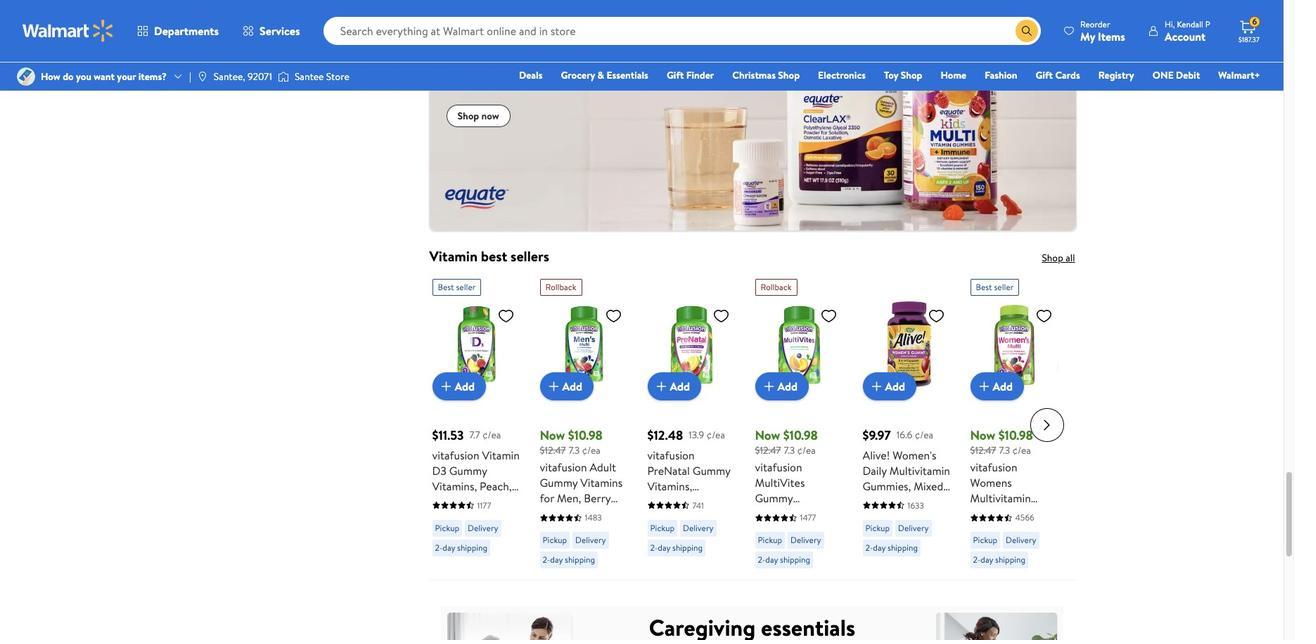 Task type: describe. For each thing, give the bounding box(es) containing it.
pickup for now $10.98 $12.47 7.3 ¢/ea vitafusion adult gummy vitamins for men, berry flavored daily multivitamins for men, 150 count
[[543, 535, 567, 547]]

 image for santee store
[[278, 70, 289, 84]]

2- for now $10.98 $12.47 7.3 ¢/ea vitafusion multivites gummy multivitamins for adults, berry, peach and orange flavored, 150 count
[[758, 554, 765, 566]]

alive! women's daily multivitamin gummies, mixed berry flavored, 60 count image
[[863, 302, 951, 390]]

3 add from the left
[[670, 379, 690, 394]]

vitamins inside now $10.98 $12.47 7.3 ¢/ea vitafusion womens multivitamin gummies, daily vitamins for women, berry flavored, 150 count
[[970, 522, 1012, 538]]

&
[[597, 68, 604, 82]]

3 add button from the left
[[647, 373, 701, 401]]

mixed
[[914, 479, 943, 494]]

items
[[1098, 28, 1125, 44]]

toy
[[884, 68, 898, 82]]

store
[[326, 70, 349, 84]]

search icon image
[[1021, 25, 1032, 37]]

gummies, inside now $10.98 $12.47 7.3 ¢/ea vitafusion womens multivitamin gummies, daily vitamins for women, berry flavored, 150 count
[[970, 507, 1019, 522]]

walmart+ link
[[1212, 68, 1267, 83]]

add to cart image for vitafusion prenatal gummy vitamins, raspberry lemonade flavored, pregnancy vitamins for women, 90 count image
[[653, 378, 670, 395]]

0 vertical spatial vitamin
[[429, 247, 478, 266]]

Walmart Site-Wide search field
[[323, 17, 1041, 45]]

|
[[189, 70, 191, 84]]

add button for now $10.98 $12.47 7.3 ¢/ea vitafusion multivites gummy multivitamins for adults, berry, peach and orange flavored, 150 count
[[755, 373, 809, 401]]

berry inside "$9.97 16.6 ¢/ea alive! women's daily multivitamin gummies, mixed berry flavored, 60 count"
[[863, 494, 889, 510]]

all
[[1066, 251, 1075, 265]]

gift finder
[[667, 68, 714, 82]]

vitamins inside now $10.98 $12.47 7.3 ¢/ea vitafusion adult gummy vitamins for men, berry flavored daily multivitamins for men, 150 count
[[580, 476, 623, 491]]

shop inside 'link'
[[901, 68, 922, 82]]

pregnancy
[[647, 541, 699, 556]]

add to favorites list, vitafusion prenatal gummy vitamins, raspberry lemonade flavored, pregnancy vitamins for women, 90 count image
[[713, 307, 730, 325]]

pickup for $11.53 7.7 ¢/ea vitafusion vitamin d3 gummy vitamins, peach, blackberry and strawberry flavored, 150 count
[[435, 522, 459, 534]]

delivery down '741'
[[683, 522, 714, 534]]

fashion
[[985, 68, 1017, 82]]

at
[[472, 0, 482, 16]]

1 vertical spatial men,
[[540, 538, 564, 553]]

gift for gift finder
[[667, 68, 684, 82]]

vitafusion womens multivitamin gummies, daily vitamins for women, berry flavored, 150 count image
[[970, 302, 1058, 390]]

$9.97 16.6 ¢/ea alive! women's daily multivitamin gummies, mixed berry flavored, 60 count
[[863, 427, 950, 525]]

p
[[1205, 18, 1210, 30]]

registry link
[[1092, 68, 1141, 83]]

now $10.98 $12.47 7.3 ¢/ea vitafusion womens multivitamin gummies, daily vitamins for women, berry flavored, 150 count
[[970, 427, 1046, 584]]

gift cards link
[[1029, 68, 1086, 83]]

gummy inside "now $10.98 $12.47 7.3 ¢/ea vitafusion multivites gummy multivitamins for adults, berry, peach and orange flavored, 150 count"
[[755, 491, 793, 507]]

$11.53
[[432, 427, 464, 444]]

gift for gift cards
[[1036, 68, 1053, 82]]

adults,
[[755, 522, 789, 538]]

caregiving essentials image
[[441, 607, 1064, 641]]

now $10.98 $12.47 7.3 ¢/ea vitafusion adult gummy vitamins for men, berry flavored daily multivitamins for men, 150 count
[[540, 427, 623, 553]]

150 inside now $10.98 $12.47 7.3 ¢/ea vitafusion womens multivitamin gummies, daily vitamins for women, berry flavored, 150 count
[[1018, 553, 1034, 569]]

rollback for now $10.98 $12.47 7.3 ¢/ea vitafusion multivites gummy multivitamins for adults, berry, peach and orange flavored, 150 count
[[761, 281, 792, 293]]

count inside now $10.98 $12.47 7.3 ¢/ea vitafusion adult gummy vitamins for men, berry flavored daily multivitamins for men, 150 count
[[586, 538, 616, 553]]

account
[[1165, 28, 1206, 44]]

walmart
[[484, 0, 525, 16]]

2-day shipping down lemonade
[[650, 542, 703, 554]]

kendall
[[1177, 18, 1203, 30]]

vitafusion multivites gummy multivitamins for adults, berry, peach and orange flavored, 150 count image
[[755, 302, 843, 390]]

blackberry
[[432, 494, 484, 510]]

want
[[94, 70, 115, 84]]

2- for $9.97 16.6 ¢/ea alive! women's daily multivitamin gummies, mixed berry flavored, 60 count
[[865, 542, 873, 554]]

6 add button from the left
[[970, 373, 1024, 401]]

$12.47 for now $10.98 $12.47 7.3 ¢/ea vitafusion womens multivitamin gummies, daily vitamins for women, berry flavored, 150 count
[[970, 444, 996, 458]]

product group containing $9.97
[[863, 273, 951, 575]]

and inside "now $10.98 $12.47 7.3 ¢/ea vitafusion multivites gummy multivitamins for adults, berry, peach and orange flavored, 150 count"
[[787, 538, 805, 553]]

flavored, inside now $10.98 $12.47 7.3 ¢/ea vitafusion womens multivitamin gummies, daily vitamins for women, berry flavored, 150 count
[[970, 553, 1015, 569]]

do
[[63, 70, 74, 84]]

sellers
[[511, 247, 549, 266]]

multivitamin inside "$9.97 16.6 ¢/ea alive! women's daily multivitamin gummies, mixed berry flavored, 60 count"
[[889, 463, 950, 479]]

finds
[[533, 63, 556, 78]]

$187.37
[[1239, 34, 1260, 44]]

christmas shop
[[732, 68, 800, 82]]

deals link
[[513, 68, 549, 83]]

vitafusion for now $10.98 $12.47 7.3 ¢/ea vitafusion womens multivitamin gummies, daily vitamins for women, berry flavored, 150 count
[[970, 460, 1017, 476]]

count inside $11.53 7.7 ¢/ea vitafusion vitamin d3 gummy vitamins, peach, blackberry and strawberry flavored, 150 count
[[432, 541, 463, 556]]

flavored, inside "now $10.98 $12.47 7.3 ¢/ea vitafusion multivites gummy multivitamins for adults, berry, peach and orange flavored, 150 count"
[[795, 553, 839, 569]]

prenatal
[[647, 463, 690, 479]]

4566
[[1015, 512, 1034, 524]]

flavored, inside $12.48 13.9 ¢/ea vitafusion prenatal gummy vitamins, raspberry lemonade flavored, pregnancy vitamins for women, 90 count
[[647, 525, 692, 541]]

multivitamins inside "now $10.98 $12.47 7.3 ¢/ea vitafusion multivites gummy multivitamins for adults, berry, peach and orange flavored, 150 count"
[[755, 507, 820, 522]]

fam.
[[478, 78, 499, 94]]

walmart+
[[1218, 68, 1260, 82]]

one debit link
[[1146, 68, 1206, 83]]

$11.53 7.7 ¢/ea vitafusion vitamin d3 gummy vitamins, peach, blackberry and strawberry flavored, 150 count
[[432, 427, 520, 556]]

next slide for product carousel list image
[[1030, 409, 1064, 442]]

santee
[[295, 70, 324, 84]]

alive!
[[863, 448, 890, 463]]

walmart image
[[23, 20, 114, 42]]

13.9
[[689, 428, 704, 442]]

stock-
[[575, 13, 620, 37]]

best for delivery
[[438, 281, 454, 293]]

count inside $12.48 13.9 ¢/ea vitafusion prenatal gummy vitamins, raspberry lemonade flavored, pregnancy vitamins for women, 90 count
[[647, 587, 678, 603]]

vitafusion inside $12.48 13.9 ¢/ea vitafusion prenatal gummy vitamins, raspberry lemonade flavored, pregnancy vitamins for women, 90 count
[[647, 448, 695, 463]]

how
[[41, 70, 60, 84]]

add to cart image for now $10.98 $12.47 7.3 ¢/ea vitafusion adult gummy vitamins for men, berry flavored daily multivitamins for men, 150 count
[[545, 378, 562, 395]]

16.6
[[896, 428, 912, 442]]

150 inside "now $10.98 $12.47 7.3 ¢/ea vitafusion multivites gummy multivitamins for adults, berry, peach and orange flavored, 150 count"
[[755, 569, 772, 584]]

vitamin inside $11.53 7.7 ¢/ea vitafusion vitamin d3 gummy vitamins, peach, blackberry and strawberry flavored, 150 count
[[482, 448, 520, 463]]

 image for santee, 92071
[[197, 71, 208, 82]]

flavored
[[540, 507, 582, 522]]

cards
[[1055, 68, 1080, 82]]

now $10.98 $12.47 7.3 ¢/ea vitafusion multivites gummy multivitamins for adults, berry, peach and orange flavored, 150 count
[[755, 427, 839, 584]]

shipping for now $10.98 $12.47 7.3 ¢/ea vitafusion adult gummy vitamins for men, berry flavored daily multivitamins for men, 150 count
[[565, 554, 595, 566]]

santee store
[[295, 70, 349, 84]]

shop right christmas
[[778, 68, 800, 82]]

toy shop link
[[878, 68, 929, 83]]

vitafusion for now $10.98 $12.47 7.3 ¢/ea vitafusion adult gummy vitamins for men, berry flavored daily multivitamins for men, 150 count
[[540, 460, 587, 476]]

vitamins, inside $12.48 13.9 ¢/ea vitafusion prenatal gummy vitamins, raspberry lemonade flavored, pregnancy vitamins for women, 90 count
[[647, 479, 692, 494]]

fashion link
[[978, 68, 1024, 83]]

delivery for now $10.98 $12.47 7.3 ¢/ea vitafusion multivites gummy multivitamins for adults, berry, peach and orange flavored, 150 count
[[791, 535, 821, 547]]

essentials
[[500, 13, 570, 37]]

day for $9.97 16.6 ¢/ea alive! women's daily multivitamin gummies, mixed berry flavored, 60 count
[[873, 542, 886, 554]]

berry,
[[791, 522, 821, 538]]

delivery down 4566
[[1006, 535, 1036, 547]]

$12.47 for now $10.98 $12.47 7.3 ¢/ea vitafusion adult gummy vitamins for men, berry flavored daily multivitamins for men, 150 count
[[540, 444, 566, 458]]

up
[[446, 35, 465, 58]]

¢/ea inside "now $10.98 $12.47 7.3 ¢/ea vitafusion multivites gummy multivitamins for adults, berry, peach and orange flavored, 150 count"
[[797, 444, 816, 458]]

add to cart image for $9.97 16.6 ¢/ea alive! women's daily multivitamin gummies, mixed berry flavored, 60 count
[[868, 378, 885, 395]]

vitamins inside $12.48 13.9 ¢/ea vitafusion prenatal gummy vitamins, raspberry lemonade flavored, pregnancy vitamins for women, 90 count
[[647, 556, 690, 572]]

for inside now $10.98 $12.47 7.3 ¢/ea vitafusion womens multivitamin gummies, daily vitamins for women, berry flavored, 150 count
[[1015, 522, 1029, 538]]

shop now
[[458, 109, 499, 123]]

multivites
[[755, 476, 805, 491]]

$12.47 for now $10.98 $12.47 7.3 ¢/ea vitafusion multivites gummy multivitamins for adults, berry, peach and orange flavored, 150 count
[[755, 444, 781, 458]]

christmas
[[732, 68, 776, 82]]

pickup down womens
[[973, 535, 997, 547]]

$9.97
[[863, 427, 891, 444]]

gift cards
[[1036, 68, 1080, 82]]

strawberry
[[432, 510, 486, 525]]

berry inside now $10.98 $12.47 7.3 ¢/ea vitafusion adult gummy vitamins for men, berry flavored daily multivitamins for men, 150 count
[[584, 491, 611, 507]]

one
[[1153, 68, 1174, 82]]

Search search field
[[323, 17, 1041, 45]]

1483
[[585, 512, 602, 524]]

shop all link
[[1042, 251, 1075, 265]]

delivery for now $10.98 $12.47 7.3 ¢/ea vitafusion adult gummy vitamins for men, berry flavored daily multivitamins for men, 150 count
[[575, 535, 606, 547]]

whole
[[446, 78, 475, 94]]

add to cart image for now $10.98 $12.47 7.3 ¢/ea vitafusion multivites gummy multivitamins for adults, berry, peach and orange flavored, 150 count
[[761, 378, 778, 395]]

shop all
[[1042, 251, 1075, 265]]

1177
[[477, 500, 491, 512]]

¢/ea inside now $10.98 $12.47 7.3 ¢/ea vitafusion adult gummy vitamins for men, berry flavored daily multivitamins for men, 150 count
[[582, 444, 601, 458]]

flavored, inside $11.53 7.7 ¢/ea vitafusion vitamin d3 gummy vitamins, peach, blackberry and strawberry flavored, 150 count
[[432, 525, 477, 541]]

reorder my items
[[1080, 18, 1125, 44]]

women, inside $12.48 13.9 ¢/ea vitafusion prenatal gummy vitamins, raspberry lemonade flavored, pregnancy vitamins for women, 90 count
[[647, 572, 687, 587]]

best seller for delivery
[[438, 281, 476, 293]]

day for now $10.98 $12.47 7.3 ¢/ea vitafusion multivites gummy multivitamins for adults, berry, peach and orange flavored, 150 count
[[765, 554, 778, 566]]

now
[[481, 109, 499, 123]]

day for $11.53 7.7 ¢/ea vitafusion vitamin d3 gummy vitamins, peach, blackberry and strawberry flavored, 150 count
[[443, 542, 455, 554]]

add to favorites list, vitafusion vitamin d3 gummy vitamins, peach, blackberry and strawberry flavored, 150 count image
[[498, 307, 514, 325]]



Task type: vqa. For each thing, say whether or not it's contained in the screenshot.
A
no



Task type: locate. For each thing, give the bounding box(es) containing it.
and inside $11.53 7.7 ¢/ea vitafusion vitamin d3 gummy vitamins, peach, blackberry and strawberry flavored, 150 count
[[487, 494, 504, 510]]

$12.47
[[540, 444, 566, 458], [755, 444, 781, 458], [970, 444, 996, 458]]

1 horizontal spatial best seller
[[976, 281, 1014, 293]]

150 down peach
[[755, 569, 772, 584]]

1 horizontal spatial multivitamins
[[755, 507, 820, 522]]

6 add from the left
[[993, 379, 1013, 394]]

gummies, down alive!
[[863, 479, 911, 494]]

my
[[1080, 28, 1095, 44]]

pickup for now $10.98 $12.47 7.3 ¢/ea vitafusion multivites gummy multivitamins for adults, berry, peach and orange flavored, 150 count
[[758, 535, 782, 547]]

0 horizontal spatial  image
[[197, 71, 208, 82]]

gummies, inside "$9.97 16.6 ¢/ea alive! women's daily multivitamin gummies, mixed berry flavored, 60 count"
[[863, 479, 911, 494]]

1 horizontal spatial add to cart image
[[976, 378, 993, 395]]

0 vertical spatial vitamins
[[580, 476, 623, 491]]

3 $12.47 from the left
[[970, 444, 996, 458]]

flavored, inside "$9.97 16.6 ¢/ea alive! women's daily multivitamin gummies, mixed berry flavored, 60 count"
[[892, 494, 937, 510]]

daily inside now $10.98 $12.47 7.3 ¢/ea vitafusion adult gummy vitamins for men, berry flavored daily multivitamins for men, 150 count
[[585, 507, 609, 522]]

2 add button from the left
[[540, 373, 594, 401]]

seller
[[456, 281, 476, 293], [994, 281, 1014, 293]]

0 horizontal spatial vitamins
[[580, 476, 623, 491]]

3 add to cart image from the left
[[761, 378, 778, 395]]

2 add to cart image from the left
[[976, 378, 993, 395]]

peach
[[755, 538, 784, 553]]

pickup up orange
[[758, 535, 782, 547]]

1 add to cart image from the left
[[438, 378, 455, 395]]

vitamins, up lemonade
[[647, 479, 692, 494]]

pickup for $9.97 16.6 ¢/ea alive! women's daily multivitamin gummies, mixed berry flavored, 60 count
[[865, 522, 890, 534]]

gummy up '741'
[[693, 463, 731, 479]]

¢/ea up multivites
[[797, 444, 816, 458]]

daily
[[863, 463, 887, 479], [585, 507, 609, 522], [1021, 507, 1046, 522]]

1 horizontal spatial berry
[[863, 494, 889, 510]]

0 horizontal spatial rollback
[[545, 281, 576, 293]]

0 horizontal spatial now
[[540, 427, 565, 444]]

vitamins
[[580, 476, 623, 491], [970, 522, 1012, 538], [647, 556, 690, 572]]

3 now from the left
[[970, 427, 995, 444]]

delivery for $9.97 16.6 ¢/ea alive! women's daily multivitamin gummies, mixed berry flavored, 60 count
[[898, 522, 929, 534]]

count inside now $10.98 $12.47 7.3 ¢/ea vitafusion womens multivitamin gummies, daily vitamins for women, berry flavored, 150 count
[[970, 569, 1001, 584]]

$12.47 up flavored
[[540, 444, 566, 458]]

$10.98 inside now $10.98 $12.47 7.3 ¢/ea vitafusion womens multivitamin gummies, daily vitamins for women, berry flavored, 150 count
[[998, 427, 1033, 444]]

best seller down vitamin best sellers
[[438, 281, 476, 293]]

add to favorites list, vitafusion multivites gummy multivitamins for adults, berry, peach and orange flavored, 150 count image
[[820, 307, 837, 325]]

5 add button from the left
[[863, 373, 916, 401]]

0 horizontal spatial 7.3
[[569, 444, 580, 458]]

services button
[[231, 14, 312, 48]]

count
[[878, 510, 909, 525], [586, 538, 616, 553], [432, 541, 463, 556], [774, 569, 805, 584], [970, 569, 1001, 584], [647, 587, 678, 603]]

1 vertical spatial and
[[787, 538, 805, 553]]

daily inside now $10.98 $12.47 7.3 ¢/ea vitafusion womens multivitamin gummies, daily vitamins for women, berry flavored, 150 count
[[1021, 507, 1046, 522]]

rollback down sellers
[[545, 281, 576, 293]]

electronics
[[818, 68, 866, 82]]

orange
[[755, 553, 792, 569]]

best up vitafusion womens multivitamin gummies, daily vitamins for women, berry flavored, 150 count image
[[976, 281, 992, 293]]

berry inside now $10.98 $12.47 7.3 ¢/ea vitafusion womens multivitamin gummies, daily vitamins for women, berry flavored, 150 count
[[1013, 538, 1040, 553]]

2-day shipping down peach
[[758, 554, 810, 566]]

now inside now $10.98 $12.47 7.3 ¢/ea vitafusion womens multivitamin gummies, daily vitamins for women, berry flavored, 150 count
[[970, 427, 995, 444]]

2-day shipping down strawberry
[[435, 542, 487, 554]]

and right blackberry at the bottom left of the page
[[487, 494, 504, 510]]

¢/ea inside $11.53 7.7 ¢/ea vitafusion vitamin d3 gummy vitamins, peach, blackberry and strawberry flavored, 150 count
[[482, 428, 501, 442]]

home link
[[934, 68, 973, 83]]

gummy inside $12.48 13.9 ¢/ea vitafusion prenatal gummy vitamins, raspberry lemonade flavored, pregnancy vitamins for women, 90 count
[[693, 463, 731, 479]]

2 horizontal spatial daily
[[1021, 507, 1046, 522]]

$10.98 up adult
[[568, 427, 603, 444]]

0 horizontal spatial seller
[[456, 281, 476, 293]]

1 now from the left
[[540, 427, 565, 444]]

multivitamin up "1633"
[[889, 463, 950, 479]]

2 horizontal spatial $10.98
[[998, 427, 1033, 444]]

7.3 up womens
[[999, 444, 1010, 458]]

women, down womens
[[970, 538, 1010, 553]]

1 rollback from the left
[[545, 281, 576, 293]]

your
[[117, 70, 136, 84]]

$12.48 13.9 ¢/ea vitafusion prenatal gummy vitamins, raspberry lemonade flavored, pregnancy vitamins for women, 90 count
[[647, 427, 731, 603]]

seller up vitafusion womens multivitamin gummies, daily vitamins for women, berry flavored, 150 count image
[[994, 281, 1014, 293]]

services
[[260, 23, 300, 39]]

add to cart image for $11.53 7.7 ¢/ea vitafusion vitamin d3 gummy vitamins, peach, blackberry and strawberry flavored, 150 count
[[438, 378, 455, 395]]

add to cart image for vitafusion womens multivitamin gummies, daily vitamins for women, berry flavored, 150 count image
[[976, 378, 993, 395]]

add to favorites list, vitafusion adult gummy vitamins for men, berry flavored daily multivitamins for men, 150 count image
[[605, 307, 622, 325]]

2-day shipping
[[435, 542, 487, 554], [650, 542, 703, 554], [865, 542, 918, 554], [543, 554, 595, 566], [758, 554, 810, 566], [973, 554, 1025, 566]]

2 best seller from the left
[[976, 281, 1014, 293]]

adult
[[590, 460, 616, 476]]

2 $10.98 from the left
[[783, 427, 818, 444]]

vitamins, inside $11.53 7.7 ¢/ea vitafusion vitamin d3 gummy vitamins, peach, blackberry and strawberry flavored, 150 count
[[432, 479, 477, 494]]

santee,
[[214, 70, 245, 84]]

best for 4566
[[976, 281, 992, 293]]

now for now $10.98 $12.47 7.3 ¢/ea vitafusion womens multivitamin gummies, daily vitamins for women, berry flavored, 150 count
[[970, 427, 995, 444]]

$12.47 up womens
[[970, 444, 996, 458]]

hi,
[[1165, 18, 1175, 30]]

shipping down strawberry
[[457, 542, 487, 554]]

3 7.3 from the left
[[999, 444, 1010, 458]]

for inside $12.48 13.9 ¢/ea vitafusion prenatal gummy vitamins, raspberry lemonade flavored, pregnancy vitamins for women, 90 count
[[692, 556, 707, 572]]

grocery & essentials link
[[555, 68, 655, 83]]

¢/ea inside $12.48 13.9 ¢/ea vitafusion prenatal gummy vitamins, raspberry lemonade flavored, pregnancy vitamins for women, 90 count
[[707, 428, 725, 442]]

pickup down blackberry at the bottom left of the page
[[435, 522, 459, 534]]

1 7.3 from the left
[[569, 444, 580, 458]]

seller down vitamin best sellers
[[456, 281, 476, 293]]

gift left finder
[[667, 68, 684, 82]]

1 horizontal spatial vitamin
[[482, 448, 520, 463]]

best seller for 4566
[[976, 281, 1014, 293]]

delivery down 1177
[[468, 522, 498, 534]]

shipping
[[457, 542, 487, 554], [672, 542, 703, 554], [888, 542, 918, 554], [565, 554, 595, 566], [780, 554, 810, 566], [995, 554, 1025, 566]]

5 add from the left
[[885, 379, 905, 394]]

1 horizontal spatial gift
[[1036, 68, 1053, 82]]

best seller
[[438, 281, 476, 293], [976, 281, 1014, 293]]

multivitamins down adult
[[540, 522, 605, 538]]

vitafusion for now $10.98 $12.47 7.3 ¢/ea vitafusion multivites gummy multivitamins for adults, berry, peach and orange flavored, 150 count
[[755, 460, 802, 476]]

¢/ea right the 16.6
[[915, 428, 933, 442]]

add for $9.97 16.6 ¢/ea alive! women's daily multivitamin gummies, mixed berry flavored, 60 count
[[885, 379, 905, 394]]

2-day shipping for now $10.98 $12.47 7.3 ¢/ea vitafusion multivites gummy multivitamins for adults, berry, peach and orange flavored, 150 count
[[758, 554, 810, 566]]

0 horizontal spatial $10.98
[[568, 427, 603, 444]]

5 product group from the left
[[863, 273, 951, 575]]

hi, kendall p account
[[1165, 18, 1210, 44]]

1633
[[908, 500, 924, 512]]

flavored,
[[892, 494, 937, 510], [432, 525, 477, 541], [647, 525, 692, 541], [795, 553, 839, 569], [970, 553, 1015, 569]]

2 horizontal spatial vitamins
[[970, 522, 1012, 538]]

$10.98 up womens
[[998, 427, 1033, 444]]

150 down 4566
[[1018, 553, 1034, 569]]

men,
[[557, 491, 581, 507], [540, 538, 564, 553]]

1 vertical spatial multivitamin
[[970, 491, 1031, 507]]

gummy inside $11.53 7.7 ¢/ea vitafusion vitamin d3 gummy vitamins, peach, blackberry and strawberry flavored, 150 count
[[449, 463, 487, 479]]

741
[[692, 500, 704, 512]]

vitafusion up 4566
[[970, 460, 1017, 476]]

peach,
[[480, 479, 512, 494]]

1 best seller from the left
[[438, 281, 476, 293]]

2-day shipping for $11.53 7.7 ¢/ea vitafusion vitamin d3 gummy vitamins, peach, blackberry and strawberry flavored, 150 count
[[435, 542, 487, 554]]

daily inside "$9.97 16.6 ¢/ea alive! women's daily multivitamin gummies, mixed berry flavored, 60 count"
[[863, 463, 887, 479]]

now inside now $10.98 $12.47 7.3 ¢/ea vitafusion adult gummy vitamins for men, berry flavored daily multivitamins for men, 150 count
[[540, 427, 565, 444]]

2 rollback from the left
[[761, 281, 792, 293]]

berry left "1633"
[[863, 494, 889, 510]]

$12.47 up multivites
[[755, 444, 781, 458]]

¢/ea right 13.9
[[707, 428, 725, 442]]

3 product group from the left
[[647, 273, 735, 603]]

0 vertical spatial women,
[[970, 538, 1010, 553]]

1 horizontal spatial gummies,
[[970, 507, 1019, 522]]

¢/ea inside now $10.98 $12.47 7.3 ¢/ea vitafusion womens multivitamin gummies, daily vitamins for women, berry flavored, 150 count
[[1012, 444, 1031, 458]]

only
[[446, 0, 470, 16]]

6
[[1252, 16, 1257, 28]]

multivitamin up 4566
[[970, 491, 1031, 507]]

vitafusion prenatal gummy vitamins, raspberry lemonade flavored, pregnancy vitamins for women, 90 count image
[[647, 302, 735, 390]]

multivitamins
[[755, 507, 820, 522], [540, 522, 605, 538]]

shipping for now $10.98 $12.47 7.3 ¢/ea vitafusion multivites gummy multivitamins for adults, berry, peach and orange flavored, 150 count
[[780, 554, 810, 566]]

1 $10.98 from the left
[[568, 427, 603, 444]]

1 horizontal spatial 7.3
[[784, 444, 795, 458]]

0 horizontal spatial multivitamin
[[889, 463, 950, 479]]

2 vitamins, from the left
[[647, 479, 692, 494]]

1 horizontal spatial $12.47
[[755, 444, 781, 458]]

multivitamins down multivites
[[755, 507, 820, 522]]

0 horizontal spatial best
[[438, 281, 454, 293]]

shipping for $9.97 16.6 ¢/ea alive! women's daily multivitamin gummies, mixed berry flavored, 60 count
[[888, 542, 918, 554]]

gummy up flavored
[[540, 476, 578, 491]]

you
[[76, 70, 91, 84]]

$10.98 inside now $10.98 $12.47 7.3 ¢/ea vitafusion adult gummy vitamins for men, berry flavored daily multivitamins for men, 150 count
[[568, 427, 603, 444]]

4 add from the left
[[778, 379, 798, 394]]

0 vertical spatial men,
[[557, 491, 581, 507]]

1 horizontal spatial multivitamin
[[970, 491, 1031, 507]]

2-day shipping down flavored
[[543, 554, 595, 566]]

vitamin best sellers
[[429, 247, 549, 266]]

4 add to cart image from the left
[[868, 378, 885, 395]]

4 add button from the left
[[755, 373, 809, 401]]

7.3 for now $10.98 $12.47 7.3 ¢/ea vitafusion multivites gummy multivitamins for adults, berry, peach and orange flavored, 150 count
[[784, 444, 795, 458]]

rollback for now $10.98 $12.47 7.3 ¢/ea vitafusion adult gummy vitamins for men, berry flavored daily multivitamins for men, 150 count
[[545, 281, 576, 293]]

pickup down flavored
[[543, 535, 567, 547]]

2 $12.47 from the left
[[755, 444, 781, 458]]

rollback
[[545, 281, 576, 293], [761, 281, 792, 293]]

best seller up vitafusion womens multivitamin gummies, daily vitamins for women, berry flavored, 150 count image
[[976, 281, 1014, 293]]

delivery down "1633"
[[898, 522, 929, 534]]

7.3 for now $10.98 $12.47 7.3 ¢/ea vitafusion adult gummy vitamins for men, berry flavored daily multivitamins for men, 150 count
[[569, 444, 580, 458]]

0 horizontal spatial vitamin
[[429, 247, 478, 266]]

health
[[446, 13, 496, 37]]

registry
[[1098, 68, 1134, 82]]

santee, 92071
[[214, 70, 272, 84]]

add to favorites list, alive! women's daily multivitamin gummies, mixed berry flavored, 60 count image
[[928, 307, 945, 325]]

1 seller from the left
[[456, 281, 476, 293]]

0 horizontal spatial multivitamins
[[540, 522, 605, 538]]

add button for now $10.98 $12.47 7.3 ¢/ea vitafusion adult gummy vitamins for men, berry flavored daily multivitamins for men, 150 count
[[540, 373, 594, 401]]

1 horizontal spatial vitamins,
[[647, 479, 692, 494]]

150 inside $11.53 7.7 ¢/ea vitafusion vitamin d3 gummy vitamins, peach, blackberry and strawberry flavored, 150 count
[[480, 525, 496, 541]]

$10.98 for now $10.98 $12.47 7.3 ¢/ea vitafusion womens multivitamin gummies, daily vitamins for women, berry flavored, 150 count
[[998, 427, 1033, 444]]

0 horizontal spatial gift
[[667, 68, 684, 82]]

multivitamins inside now $10.98 $12.47 7.3 ¢/ea vitafusion adult gummy vitamins for men, berry flavored daily multivitamins for men, 150 count
[[540, 522, 605, 538]]

now
[[540, 427, 565, 444], [755, 427, 780, 444], [970, 427, 995, 444]]

1 add from the left
[[455, 379, 475, 394]]

and right peach
[[787, 538, 805, 553]]

0 horizontal spatial $12.47
[[540, 444, 566, 458]]

vitamins left 90
[[647, 556, 690, 572]]

 image right |
[[197, 71, 208, 82]]

1 horizontal spatial now
[[755, 427, 780, 444]]

vitamin
[[429, 247, 478, 266], [482, 448, 520, 463]]

1 vertical spatial vitamins
[[970, 522, 1012, 538]]

shipping down peach
[[780, 554, 810, 566]]

4 product group from the left
[[755, 273, 843, 584]]

gummy up adults,
[[755, 491, 793, 507]]

1 $12.47 from the left
[[540, 444, 566, 458]]

one debit
[[1153, 68, 1200, 82]]

for inside "now $10.98 $12.47 7.3 ¢/ea vitafusion multivites gummy multivitamins for adults, berry, peach and orange flavored, 150 count"
[[823, 507, 837, 522]]

7.3 up multivites
[[784, 444, 795, 458]]

1 gift from the left
[[667, 68, 684, 82]]

vitafusion inside "now $10.98 $12.47 7.3 ¢/ea vitafusion multivites gummy multivitamins for adults, berry, peach and orange flavored, 150 count"
[[755, 460, 802, 476]]

1 add to cart image from the left
[[653, 378, 670, 395]]

$12.47 inside "now $10.98 $12.47 7.3 ¢/ea vitafusion multivites gummy multivitamins for adults, berry, peach and orange flavored, 150 count"
[[755, 444, 781, 458]]

and
[[487, 494, 504, 510], [787, 538, 805, 553]]

product group
[[432, 273, 520, 575], [540, 273, 628, 575], [647, 273, 735, 603], [755, 273, 843, 584], [863, 273, 951, 575], [970, 273, 1058, 584]]

150 down flavored
[[567, 538, 583, 553]]

2 vertical spatial vitamins
[[647, 556, 690, 572]]

7.3 for now $10.98 $12.47 7.3 ¢/ea vitafusion womens multivitamin gummies, daily vitamins for women, berry flavored, 150 count
[[999, 444, 1010, 458]]

2-day shipping down 60
[[865, 542, 918, 554]]

grocery
[[561, 68, 595, 82]]

seller for delivery
[[456, 281, 476, 293]]

pickup
[[435, 522, 459, 534], [650, 522, 675, 534], [865, 522, 890, 534], [543, 535, 567, 547], [758, 535, 782, 547], [973, 535, 997, 547]]

pickup right 1477 at bottom
[[865, 522, 890, 534]]

0 horizontal spatial best seller
[[438, 281, 476, 293]]

add for $11.53 7.7 ¢/ea vitafusion vitamin d3 gummy vitamins, peach, blackberry and strawberry flavored, 150 count
[[455, 379, 475, 394]]

¢/ea inside "$9.97 16.6 ¢/ea alive! women's daily multivitamin gummies, mixed berry flavored, 60 count"
[[915, 428, 933, 442]]

shop left all
[[1042, 251, 1063, 265]]

now for now $10.98 $12.47 7.3 ¢/ea vitafusion multivites gummy multivitamins for adults, berry, peach and orange flavored, 150 count
[[755, 427, 780, 444]]

vitafusion inside now $10.98 $12.47 7.3 ¢/ea vitafusion adult gummy vitamins for men, berry flavored daily multivitamins for men, 150 count
[[540, 460, 587, 476]]

add button for $9.97 16.6 ¢/ea alive! women's daily multivitamin gummies, mixed berry flavored, 60 count
[[863, 373, 916, 401]]

2 seller from the left
[[994, 281, 1014, 293]]

7.3 inside now $10.98 $12.47 7.3 ¢/ea vitafusion womens multivitamin gummies, daily vitamins for women, berry flavored, 150 count
[[999, 444, 1010, 458]]

add for now $10.98 $12.47 7.3 ¢/ea vitafusion adult gummy vitamins for men, berry flavored daily multivitamins for men, 150 count
[[562, 379, 582, 394]]

seller for 4566
[[994, 281, 1014, 293]]

vitamins, up strawberry
[[432, 479, 477, 494]]

vitamins,
[[432, 479, 477, 494], [647, 479, 692, 494]]

finder
[[686, 68, 714, 82]]

60
[[863, 510, 876, 525]]

how do you want your items?
[[41, 70, 167, 84]]

gift
[[667, 68, 684, 82], [1036, 68, 1053, 82]]

2 gift from the left
[[1036, 68, 1053, 82]]

1 horizontal spatial daily
[[863, 463, 887, 479]]

2 add to cart image from the left
[[545, 378, 562, 395]]

1 horizontal spatial vitamins
[[647, 556, 690, 572]]

grocery & essentials
[[561, 68, 648, 82]]

$12.48
[[647, 427, 683, 444]]

shop left 'now'
[[458, 109, 479, 123]]

gift left cards
[[1036, 68, 1053, 82]]

essentials
[[607, 68, 648, 82]]

1 vertical spatial gummies,
[[970, 507, 1019, 522]]

 image
[[17, 68, 35, 86]]

 image right 92071
[[278, 70, 289, 84]]

2 7.3 from the left
[[784, 444, 795, 458]]

product group containing $11.53
[[432, 273, 520, 575]]

raspberry
[[647, 494, 697, 510]]

2-day shipping down 4566
[[973, 554, 1025, 566]]

2 product group from the left
[[540, 273, 628, 575]]

shipping up 90
[[672, 542, 703, 554]]

product group containing $12.48
[[647, 273, 735, 603]]

departments
[[154, 23, 219, 39]]

berry down 4566
[[1013, 538, 1040, 553]]

$10.98 inside "now $10.98 $12.47 7.3 ¢/ea vitafusion multivites gummy multivitamins for adults, berry, peach and orange flavored, 150 count"
[[783, 427, 818, 444]]

toy shop
[[884, 68, 922, 82]]

for inside only at walmart health essentials stock- up save on exclusive finds for the whole fam.
[[559, 63, 573, 78]]

add button for $11.53 7.7 ¢/ea vitafusion vitamin d3 gummy vitamins, peach, blackberry and strawberry flavored, 150 count
[[432, 373, 486, 401]]

electronics link
[[812, 68, 872, 83]]

vitafusion vitamin d3 gummy vitamins, peach, blackberry and strawberry flavored, 150 count image
[[432, 302, 520, 390]]

shop
[[778, 68, 800, 82], [901, 68, 922, 82], [458, 109, 479, 123], [1042, 251, 1063, 265]]

1 horizontal spatial best
[[976, 281, 992, 293]]

now inside "now $10.98 $12.47 7.3 ¢/ea vitafusion multivites gummy multivitamins for adults, berry, peach and orange flavored, 150 count"
[[755, 427, 780, 444]]

berry up 1483
[[584, 491, 611, 507]]

day
[[443, 542, 455, 554], [658, 542, 670, 554], [873, 542, 886, 554], [550, 554, 563, 566], [765, 554, 778, 566], [981, 554, 993, 566]]

1 horizontal spatial $10.98
[[783, 427, 818, 444]]

shipping for $11.53 7.7 ¢/ea vitafusion vitamin d3 gummy vitamins, peach, blackberry and strawberry flavored, 150 count
[[457, 542, 487, 554]]

add to cart image
[[438, 378, 455, 395], [545, 378, 562, 395], [761, 378, 778, 395], [868, 378, 885, 395]]

2 now from the left
[[755, 427, 780, 444]]

add button
[[432, 373, 486, 401], [540, 373, 594, 401], [647, 373, 701, 401], [755, 373, 809, 401], [863, 373, 916, 401], [970, 373, 1024, 401]]

vitamins up 1483
[[580, 476, 623, 491]]

delivery down 1483
[[575, 535, 606, 547]]

7.3 inside now $10.98 $12.47 7.3 ¢/ea vitafusion adult gummy vitamins for men, berry flavored daily multivitamins for men, 150 count
[[569, 444, 580, 458]]

women's
[[893, 448, 936, 463]]

delivery down 1477 at bottom
[[791, 535, 821, 547]]

2 horizontal spatial 7.3
[[999, 444, 1010, 458]]

gummy inside now $10.98 $12.47 7.3 ¢/ea vitafusion adult gummy vitamins for men, berry flavored daily multivitamins for men, 150 count
[[540, 476, 578, 491]]

2 horizontal spatial $12.47
[[970, 444, 996, 458]]

2 add from the left
[[562, 379, 582, 394]]

$12.47 inside now $10.98 $12.47 7.3 ¢/ea vitafusion adult gummy vitamins for men, berry flavored daily multivitamins for men, 150 count
[[540, 444, 566, 458]]

vitafusion down $11.53
[[432, 448, 479, 463]]

¢/ea right 7.7
[[482, 428, 501, 442]]

0 horizontal spatial daily
[[585, 507, 609, 522]]

$10.98 up multivites
[[783, 427, 818, 444]]

1 horizontal spatial seller
[[994, 281, 1014, 293]]

2-day shipping for $9.97 16.6 ¢/ea alive! women's daily multivitamin gummies, mixed berry flavored, 60 count
[[865, 542, 918, 554]]

150 down 1177
[[480, 525, 496, 541]]

2 horizontal spatial now
[[970, 427, 995, 444]]

1 vertical spatial vitamin
[[482, 448, 520, 463]]

add for now $10.98 $12.47 7.3 ¢/ea vitafusion multivites gummy multivitamins for adults, berry, peach and orange flavored, 150 count
[[778, 379, 798, 394]]

vitafusion down $12.48
[[647, 448, 695, 463]]

shipping down "1633"
[[888, 542, 918, 554]]

delivery for $11.53 7.7 ¢/ea vitafusion vitamin d3 gummy vitamins, peach, blackberry and strawberry flavored, 150 count
[[468, 522, 498, 534]]

1 horizontal spatial women,
[[970, 538, 1010, 553]]

vitamin left best
[[429, 247, 478, 266]]

92071
[[248, 70, 272, 84]]

3 $10.98 from the left
[[998, 427, 1033, 444]]

gummy right d3
[[449, 463, 487, 479]]

$12.47 inside now $10.98 $12.47 7.3 ¢/ea vitafusion womens multivitamin gummies, daily vitamins for women, berry flavored, 150 count
[[970, 444, 996, 458]]

vitafusion adult gummy vitamins for men, berry flavored daily multivitamins for men, 150 count image
[[540, 302, 628, 390]]

count inside "$9.97 16.6 ¢/ea alive! women's daily multivitamin gummies, mixed berry flavored, 60 count"
[[878, 510, 909, 525]]

$10.98 for now $10.98 $12.47 7.3 ¢/ea vitafusion adult gummy vitamins for men, berry flavored daily multivitamins for men, 150 count
[[568, 427, 603, 444]]

now for now $10.98 $12.47 7.3 ¢/ea vitafusion adult gummy vitamins for men, berry flavored daily multivitamins for men, 150 count
[[540, 427, 565, 444]]

1 vertical spatial women,
[[647, 572, 687, 587]]

count inside "now $10.98 $12.47 7.3 ¢/ea vitafusion multivites gummy multivitamins for adults, berry, peach and orange flavored, 150 count"
[[774, 569, 805, 584]]

rollback up vitafusion multivites gummy multivitamins for adults, berry, peach and orange flavored, 150 count image
[[761, 281, 792, 293]]

2- for $11.53 7.7 ¢/ea vitafusion vitamin d3 gummy vitamins, peach, blackberry and strawberry flavored, 150 count
[[435, 542, 443, 554]]

1 product group from the left
[[432, 273, 520, 575]]

shop right toy
[[901, 68, 922, 82]]

best
[[438, 281, 454, 293], [976, 281, 992, 293]]

womens
[[970, 476, 1012, 491]]

1 vitamins, from the left
[[432, 479, 477, 494]]

day for now $10.98 $12.47 7.3 ¢/ea vitafusion adult gummy vitamins for men, berry flavored daily multivitamins for men, 150 count
[[550, 554, 563, 566]]

women, left 90
[[647, 572, 687, 587]]

7.3 up flavored
[[569, 444, 580, 458]]

best down vitamin best sellers
[[438, 281, 454, 293]]

6 product group from the left
[[970, 273, 1058, 584]]

departments button
[[125, 14, 231, 48]]

2 horizontal spatial berry
[[1013, 538, 1040, 553]]

0 horizontal spatial women,
[[647, 572, 687, 587]]

shipping down 4566
[[995, 554, 1025, 566]]

only at walmart health essentials stock- up save on exclusive finds for the whole fam.
[[446, 0, 620, 94]]

berry
[[584, 491, 611, 507], [863, 494, 889, 510], [1013, 538, 1040, 553]]

0 vertical spatial and
[[487, 494, 504, 510]]

0 horizontal spatial and
[[487, 494, 504, 510]]

0 horizontal spatial vitamins,
[[432, 479, 477, 494]]

1 add button from the left
[[432, 373, 486, 401]]

gummies, down womens
[[970, 507, 1019, 522]]

2- for now $10.98 $12.47 7.3 ¢/ea vitafusion adult gummy vitamins for men, berry flavored daily multivitamins for men, 150 count
[[543, 554, 550, 566]]

0 horizontal spatial gummies,
[[863, 479, 911, 494]]

0 vertical spatial gummies,
[[863, 479, 911, 494]]

0 horizontal spatial berry
[[584, 491, 611, 507]]

vitafusion left adult
[[540, 460, 587, 476]]

vitafusion inside now $10.98 $12.47 7.3 ¢/ea vitafusion womens multivitamin gummies, daily vitamins for women, berry flavored, 150 count
[[970, 460, 1017, 476]]

debit
[[1176, 68, 1200, 82]]

150 inside now $10.98 $12.47 7.3 ¢/ea vitafusion adult gummy vitamins for men, berry flavored daily multivitamins for men, 150 count
[[567, 538, 583, 553]]

pickup up pregnancy
[[650, 522, 675, 534]]

add to cart image
[[653, 378, 670, 395], [976, 378, 993, 395]]

7.3 inside "now $10.98 $12.47 7.3 ¢/ea vitafusion multivites gummy multivitamins for adults, berry, peach and orange flavored, 150 count"
[[784, 444, 795, 458]]

2 best from the left
[[976, 281, 992, 293]]

¢/ea down next slide for product carousel list icon
[[1012, 444, 1031, 458]]

 image
[[278, 70, 289, 84], [197, 71, 208, 82]]

multivitamin inside now $10.98 $12.47 7.3 ¢/ea vitafusion womens multivitamin gummies, daily vitamins for women, berry flavored, 150 count
[[970, 491, 1031, 507]]

0 vertical spatial multivitamin
[[889, 463, 950, 479]]

6 $187.37
[[1239, 16, 1260, 44]]

gift finder link
[[660, 68, 720, 83]]

christmas shop link
[[726, 68, 806, 83]]

add to favorites list, vitafusion womens multivitamin gummies, daily vitamins for women, berry flavored, 150 count image
[[1036, 307, 1052, 325]]

2-day shipping for now $10.98 $12.47 7.3 ¢/ea vitafusion adult gummy vitamins for men, berry flavored daily multivitamins for men, 150 count
[[543, 554, 595, 566]]

90
[[690, 572, 703, 587]]

shipping down 1483
[[565, 554, 595, 566]]

vitamins left 4566
[[970, 522, 1012, 538]]

vitafusion up 1477 at bottom
[[755, 460, 802, 476]]

vitafusion inside $11.53 7.7 ¢/ea vitafusion vitamin d3 gummy vitamins, peach, blackberry and strawberry flavored, 150 count
[[432, 448, 479, 463]]

1 horizontal spatial rollback
[[761, 281, 792, 293]]

reorder
[[1080, 18, 1110, 30]]

the
[[576, 63, 592, 78]]

0 horizontal spatial add to cart image
[[653, 378, 670, 395]]

¢/ea up adult
[[582, 444, 601, 458]]

¢/ea
[[482, 428, 501, 442], [707, 428, 725, 442], [915, 428, 933, 442], [582, 444, 601, 458], [797, 444, 816, 458], [1012, 444, 1031, 458]]

best
[[481, 247, 507, 266]]

1 horizontal spatial  image
[[278, 70, 289, 84]]

women, inside now $10.98 $12.47 7.3 ¢/ea vitafusion womens multivitamin gummies, daily vitamins for women, berry flavored, 150 count
[[970, 538, 1010, 553]]

1 horizontal spatial and
[[787, 538, 805, 553]]

$10.98 for now $10.98 $12.47 7.3 ¢/ea vitafusion multivites gummy multivitamins for adults, berry, peach and orange flavored, 150 count
[[783, 427, 818, 444]]

1 best from the left
[[438, 281, 454, 293]]

vitamin up peach,
[[482, 448, 520, 463]]



